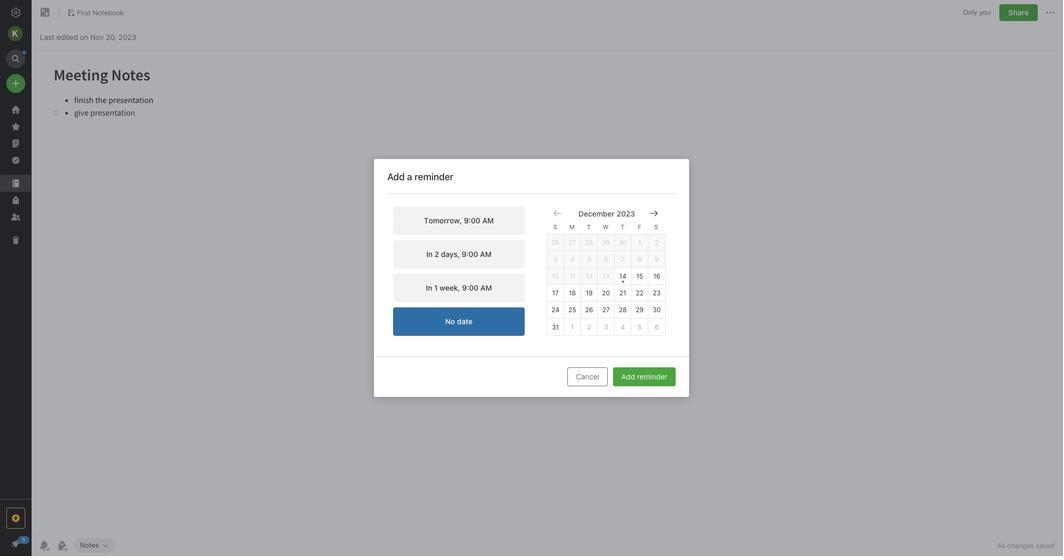Task type: locate. For each thing, give the bounding box(es) containing it.
0 vertical spatial 6 button
[[598, 252, 615, 268]]

f
[[638, 224, 641, 230]]

1 vertical spatial 5
[[638, 323, 642, 331]]

26 button
[[547, 235, 564, 252], [581, 302, 598, 319]]

1 vertical spatial 29
[[636, 306, 644, 314]]

28 button down december field in the top right of the page
[[581, 235, 598, 252]]

2 left days,
[[435, 250, 439, 259]]

6 button down 23 button on the bottom right of the page
[[648, 319, 665, 336]]

1 vertical spatial 4
[[621, 323, 625, 331]]

1 vertical spatial 5 button
[[632, 319, 648, 336]]

am right week,
[[480, 284, 492, 293]]

2 vertical spatial 1
[[571, 323, 574, 331]]

0 vertical spatial 27 button
[[564, 235, 581, 252]]

27 down the 20 button
[[602, 306, 610, 314]]

9:00 inside in 2 days, 9:00 am button
[[462, 250, 478, 259]]

28 for the left 28 button
[[585, 239, 593, 247]]

28 down december field in the top right of the page
[[585, 239, 593, 247]]

31
[[552, 323, 559, 331]]

30
[[619, 239, 627, 247], [653, 306, 661, 314]]

2 horizontal spatial 2
[[655, 239, 659, 247]]

0 vertical spatial am
[[482, 216, 494, 225]]

5 button
[[581, 252, 598, 268], [632, 319, 648, 336]]

9 button
[[648, 252, 665, 268]]

nov
[[90, 32, 104, 41]]

1 horizontal spatial 6
[[655, 323, 659, 331]]

1 right 31 'button'
[[571, 323, 574, 331]]

0 horizontal spatial 5
[[587, 256, 591, 264]]

29 down w
[[602, 239, 610, 247]]

1 vertical spatial 3 button
[[598, 319, 615, 336]]

6 up "13" on the right of page
[[604, 256, 608, 264]]

0 horizontal spatial 3 button
[[547, 252, 564, 268]]

0 vertical spatial 3
[[554, 256, 558, 264]]

0 horizontal spatial 27
[[569, 239, 576, 247]]

26 for top '26' button
[[552, 239, 559, 247]]

28 button
[[581, 235, 598, 252], [615, 302, 632, 319]]

9:00 right tomorrow,
[[464, 216, 480, 225]]

in for in 1 week, 9:00 am
[[426, 284, 432, 293]]

am inside button
[[482, 216, 494, 225]]

0 horizontal spatial 2 button
[[581, 319, 598, 336]]

week,
[[440, 284, 460, 293]]

upgrade image
[[9, 513, 22, 525]]

0 vertical spatial 28
[[585, 239, 593, 247]]

0 horizontal spatial t
[[587, 224, 591, 230]]

9:00 right days,
[[462, 250, 478, 259]]

2
[[655, 239, 659, 247], [435, 250, 439, 259], [587, 323, 591, 331]]

22
[[636, 289, 644, 297]]

on
[[80, 32, 88, 41]]

Note Editor text field
[[32, 51, 1063, 535]]

26
[[552, 239, 559, 247], [585, 306, 593, 314]]

2 vertical spatial 9:00
[[462, 284, 479, 293]]

9:00 inside "tomorrow, 9:00 am" button
[[464, 216, 480, 225]]

add a reminder image
[[38, 540, 51, 553]]

5 for the right 5 'button'
[[638, 323, 642, 331]]

30 button
[[615, 235, 632, 252], [648, 302, 665, 319]]

tomorrow, 9:00 am button
[[393, 207, 525, 235]]

in
[[426, 250, 433, 259], [426, 284, 432, 293]]

1 vertical spatial 29 button
[[632, 302, 648, 319]]

27 button down 'm'
[[564, 235, 581, 252]]

1 horizontal spatial 2023
[[617, 209, 635, 218]]

1 horizontal spatial 3 button
[[598, 319, 615, 336]]

3 button up 10
[[547, 252, 564, 268]]

24
[[552, 306, 559, 314]]

27 button down 20
[[598, 302, 615, 319]]

29 button
[[598, 235, 615, 252], [632, 302, 648, 319]]

0 vertical spatial 2
[[655, 239, 659, 247]]

8 button
[[632, 252, 648, 268]]

4
[[570, 256, 574, 264], [621, 323, 625, 331]]

add for add a reminder
[[387, 172, 405, 183]]

29 button down w
[[598, 235, 615, 252]]

30 down 23 button on the bottom right of the page
[[653, 306, 661, 314]]

tree
[[0, 102, 32, 499]]

4 up the 11
[[570, 256, 574, 264]]

0 horizontal spatial 26 button
[[547, 235, 564, 252]]

0 vertical spatial 26 button
[[547, 235, 564, 252]]

changes
[[1007, 542, 1034, 551]]

note window element
[[32, 0, 1063, 557]]

1 vertical spatial 2
[[435, 250, 439, 259]]

notes
[[80, 542, 99, 550]]

26 button up 10
[[547, 235, 564, 252]]

am
[[482, 216, 494, 225], [480, 250, 492, 259], [480, 284, 492, 293]]

1 vertical spatial 30
[[653, 306, 661, 314]]

1 horizontal spatial 27
[[602, 306, 610, 314]]

0 vertical spatial 29 button
[[598, 235, 615, 252]]

21 button
[[615, 285, 632, 302]]

tomorrow,
[[424, 216, 462, 225]]

december 2023
[[579, 209, 635, 218]]

1 vertical spatial 4 button
[[615, 319, 632, 336]]

reminder inside add reminder button
[[637, 373, 667, 382]]

25 button
[[564, 302, 581, 319]]

0 horizontal spatial add
[[387, 172, 405, 183]]

0 vertical spatial 9:00
[[464, 216, 480, 225]]

0 vertical spatial 30
[[619, 239, 627, 247]]

1 vertical spatial 6 button
[[648, 319, 665, 336]]

2023
[[119, 32, 136, 41], [617, 209, 635, 218]]

1 vertical spatial 2 button
[[581, 319, 598, 336]]

1 t from the left
[[587, 224, 591, 230]]

1 vertical spatial 28
[[619, 306, 627, 314]]

30 button up 7
[[615, 235, 632, 252]]

3 up 10
[[554, 256, 558, 264]]

30 button down 23
[[648, 302, 665, 319]]

5 button down 22 button
[[632, 319, 648, 336]]

1 horizontal spatial reminder
[[637, 373, 667, 382]]

add tag image
[[56, 540, 68, 553]]

home image
[[9, 104, 22, 116]]

s right f
[[654, 224, 658, 230]]

2 vertical spatial am
[[480, 284, 492, 293]]

3 down the 20 button
[[604, 323, 608, 331]]

6 for 6 button to the left
[[604, 256, 608, 264]]

t down '2023' field
[[621, 224, 625, 230]]

3 button down the 20 button
[[598, 319, 615, 336]]

5 down 22 button
[[638, 323, 642, 331]]

2 right 31 'button'
[[587, 323, 591, 331]]

29
[[602, 239, 610, 247], [636, 306, 644, 314]]

1 horizontal spatial 1
[[571, 323, 574, 331]]

18 button
[[564, 285, 581, 302]]

25
[[569, 306, 576, 314]]

23 button
[[648, 285, 665, 302]]

2023 right 20,
[[119, 32, 136, 41]]

10
[[552, 273, 559, 281]]

0 horizontal spatial 30
[[619, 239, 627, 247]]

0 vertical spatial in
[[426, 250, 433, 259]]

1 horizontal spatial 2 button
[[648, 235, 665, 252]]

5 up 12
[[587, 256, 591, 264]]

4 down 21 button
[[621, 323, 625, 331]]

1 button down f
[[632, 235, 648, 252]]

9:00
[[464, 216, 480, 225], [462, 250, 478, 259], [462, 284, 479, 293]]

6
[[604, 256, 608, 264], [655, 323, 659, 331]]

28 down 21 button
[[619, 306, 627, 314]]

2 horizontal spatial 1
[[638, 239, 641, 247]]

0 vertical spatial 30 button
[[615, 235, 632, 252]]

2023 inside the note window element
[[119, 32, 136, 41]]

0 horizontal spatial 26
[[552, 239, 559, 247]]

0 vertical spatial 1 button
[[632, 235, 648, 252]]

9:00 inside in 1 week, 9:00 am button
[[462, 284, 479, 293]]

0 horizontal spatial s
[[553, 224, 557, 230]]

2023 right december
[[617, 209, 635, 218]]

2 up 9
[[655, 239, 659, 247]]

27 down 'm'
[[569, 239, 576, 247]]

3
[[554, 256, 558, 264], [604, 323, 608, 331]]

in left week,
[[426, 284, 432, 293]]

0 horizontal spatial 6
[[604, 256, 608, 264]]

s
[[553, 224, 557, 230], [654, 224, 658, 230]]

0 horizontal spatial 28
[[585, 239, 593, 247]]

2 in from the top
[[426, 284, 432, 293]]

1 s from the left
[[553, 224, 557, 230]]

add
[[387, 172, 405, 183], [621, 373, 635, 382]]

9:00 right week,
[[462, 284, 479, 293]]

t down december field in the top right of the page
[[587, 224, 591, 230]]

1 vertical spatial 3
[[604, 323, 608, 331]]

first notebook
[[77, 8, 124, 17]]

1 horizontal spatial 30
[[653, 306, 661, 314]]

15 button
[[632, 268, 648, 285]]

1 down f
[[638, 239, 641, 247]]

cancel button
[[568, 368, 608, 387]]

6 button
[[598, 252, 615, 268], [648, 319, 665, 336]]

t
[[587, 224, 591, 230], [621, 224, 625, 230]]

5
[[587, 256, 591, 264], [638, 323, 642, 331]]

2 button
[[648, 235, 665, 252], [581, 319, 598, 336]]

2 t from the left
[[621, 224, 625, 230]]

w
[[603, 224, 609, 230]]

0 horizontal spatial 29
[[602, 239, 610, 247]]

1 horizontal spatial 26
[[585, 306, 593, 314]]

0 vertical spatial add
[[387, 172, 405, 183]]

0 horizontal spatial 2023
[[119, 32, 136, 41]]

0 horizontal spatial 5 button
[[581, 252, 598, 268]]

0 vertical spatial 2023
[[119, 32, 136, 41]]

in left days,
[[426, 250, 433, 259]]

5 for the leftmost 5 'button'
[[587, 256, 591, 264]]

26 right 25 button
[[585, 306, 593, 314]]

0 vertical spatial 6
[[604, 256, 608, 264]]

3 button
[[547, 252, 564, 268], [598, 319, 615, 336]]

1 in from the top
[[426, 250, 433, 259]]

in 1 week, 9:00 am
[[426, 284, 492, 293]]

2 button up 9
[[648, 235, 665, 252]]

1 vertical spatial add
[[621, 373, 635, 382]]

2 button down the 19 'button'
[[581, 319, 598, 336]]

first notebook button
[[64, 5, 128, 20]]

2023 field
[[615, 208, 635, 219]]

add for add reminder
[[621, 373, 635, 382]]

15
[[636, 273, 643, 281]]

1 horizontal spatial 4 button
[[615, 319, 632, 336]]

1 vertical spatial 1 button
[[564, 319, 581, 336]]

4 button up the 11
[[564, 252, 581, 268]]

add inside button
[[621, 373, 635, 382]]

1 horizontal spatial s
[[654, 224, 658, 230]]

December field
[[577, 208, 615, 219]]

4 button down 21 button
[[615, 319, 632, 336]]

27 button
[[564, 235, 581, 252], [598, 302, 615, 319]]

6 button left 7
[[598, 252, 615, 268]]

s left 'm'
[[553, 224, 557, 230]]

cancel
[[576, 373, 599, 382]]

0 horizontal spatial 6 button
[[598, 252, 615, 268]]

1 vertical spatial 1
[[434, 284, 438, 293]]

1 left week,
[[434, 284, 438, 293]]

1 vertical spatial 26
[[585, 306, 593, 314]]

26 up 10
[[552, 239, 559, 247]]

6 down 23 button on the bottom right of the page
[[655, 323, 659, 331]]

11
[[569, 273, 575, 281]]

29 button down 22
[[632, 302, 648, 319]]

1 horizontal spatial 30 button
[[648, 302, 665, 319]]

1 button
[[632, 235, 648, 252], [564, 319, 581, 336]]

27
[[569, 239, 576, 247], [602, 306, 610, 314]]

0 vertical spatial 5 button
[[581, 252, 598, 268]]

0 horizontal spatial 4 button
[[564, 252, 581, 268]]

4 button
[[564, 252, 581, 268], [615, 319, 632, 336]]

28
[[585, 239, 593, 247], [619, 306, 627, 314]]

24 button
[[547, 302, 564, 319]]

0 horizontal spatial 29 button
[[598, 235, 615, 252]]

share
[[1008, 8, 1029, 17]]

1 button right 31
[[564, 319, 581, 336]]

1 horizontal spatial 5
[[638, 323, 642, 331]]

add left a
[[387, 172, 405, 183]]

1 horizontal spatial 28
[[619, 306, 627, 314]]

0 vertical spatial 27
[[569, 239, 576, 247]]

am up 'in 2 days, 9:00 am'
[[482, 216, 494, 225]]

add right cancel
[[621, 373, 635, 382]]

1 horizontal spatial 1 button
[[632, 235, 648, 252]]

1 horizontal spatial t
[[621, 224, 625, 230]]

0 horizontal spatial 1
[[434, 284, 438, 293]]

1 vertical spatial 6
[[655, 323, 659, 331]]

0 vertical spatial 2 button
[[648, 235, 665, 252]]

30 up 7
[[619, 239, 627, 247]]

5 button up 12
[[581, 252, 598, 268]]

1
[[638, 239, 641, 247], [434, 284, 438, 293], [571, 323, 574, 331]]

0 horizontal spatial 4
[[570, 256, 574, 264]]

1 horizontal spatial 2
[[587, 323, 591, 331]]

1 vertical spatial in
[[426, 284, 432, 293]]

26 for bottom '26' button
[[585, 306, 593, 314]]

2 inside in 2 days, 9:00 am button
[[435, 250, 439, 259]]

saved
[[1036, 542, 1055, 551]]

reminder
[[415, 172, 454, 183], [637, 373, 667, 382]]

29 down 22 button
[[636, 306, 644, 314]]

28 button down 21
[[615, 302, 632, 319]]

0 vertical spatial 28 button
[[581, 235, 598, 252]]

18
[[569, 289, 576, 297]]

0 vertical spatial 26
[[552, 239, 559, 247]]

26 button down 19
[[581, 302, 598, 319]]

1 horizontal spatial 3
[[604, 323, 608, 331]]

am right days,
[[480, 250, 492, 259]]



Task type: vqa. For each thing, say whether or not it's contained in the screenshot.
the bottommost Date…
no



Task type: describe. For each thing, give the bounding box(es) containing it.
last edited on nov 20, 2023
[[40, 32, 136, 41]]

21
[[620, 289, 626, 297]]

9:00 for week,
[[462, 284, 479, 293]]

16 button
[[648, 268, 665, 285]]

all
[[997, 542, 1005, 551]]

8
[[638, 256, 642, 264]]

in for in 2 days, 9:00 am
[[426, 250, 433, 259]]

share button
[[999, 4, 1038, 21]]

1 vertical spatial 27 button
[[598, 302, 615, 319]]

0 vertical spatial 3 button
[[547, 252, 564, 268]]

only
[[963, 8, 978, 16]]

12
[[586, 273, 593, 281]]

m
[[570, 224, 575, 230]]

11 button
[[564, 268, 581, 285]]

13
[[603, 273, 610, 281]]

17
[[552, 289, 559, 297]]

settings image
[[9, 6, 22, 19]]

1 vertical spatial 2023
[[617, 209, 635, 218]]

7 button
[[615, 252, 632, 268]]

0 horizontal spatial 3
[[554, 256, 558, 264]]

edited
[[56, 32, 78, 41]]

add reminder
[[621, 373, 667, 382]]

in 2 days, 9:00 am
[[426, 250, 492, 259]]

in 1 week, 9:00 am button
[[393, 274, 525, 303]]

6 for 6 button to the right
[[655, 323, 659, 331]]

you
[[980, 8, 991, 16]]

0 horizontal spatial 30 button
[[615, 235, 632, 252]]

10 button
[[547, 268, 564, 285]]

1 horizontal spatial 28 button
[[615, 302, 632, 319]]

0 horizontal spatial 1 button
[[564, 319, 581, 336]]

1 vertical spatial 27
[[602, 306, 610, 314]]

first
[[77, 8, 91, 17]]

14 button
[[615, 268, 632, 285]]

20
[[602, 289, 610, 297]]

notebook
[[93, 8, 124, 17]]

2 vertical spatial 2
[[587, 323, 591, 331]]

add a reminder
[[387, 172, 454, 183]]

1 horizontal spatial 4
[[621, 323, 625, 331]]

0 vertical spatial 1
[[638, 239, 641, 247]]

in 2 days, 9:00 am button
[[393, 241, 525, 269]]

22 button
[[632, 285, 648, 302]]

0 vertical spatial 4 button
[[564, 252, 581, 268]]

tomorrow, 9:00 am
[[424, 216, 494, 225]]

1 vertical spatial 26 button
[[581, 302, 598, 319]]

am for in 1 week, 9:00 am
[[480, 284, 492, 293]]

notes button
[[74, 539, 115, 554]]

2 s from the left
[[654, 224, 658, 230]]

0 horizontal spatial reminder
[[415, 172, 454, 183]]

add reminder button
[[613, 368, 676, 387]]

28 for rightmost 28 button
[[619, 306, 627, 314]]

1 horizontal spatial 6 button
[[648, 319, 665, 336]]

am for in 2 days, 9:00 am
[[480, 250, 492, 259]]

1 inside button
[[434, 284, 438, 293]]

20,
[[106, 32, 117, 41]]

1 horizontal spatial 5 button
[[632, 319, 648, 336]]

only you
[[963, 8, 991, 16]]

19 button
[[581, 285, 598, 302]]

9
[[655, 256, 659, 264]]

13 button
[[598, 268, 615, 285]]

a
[[407, 172, 412, 183]]

17 button
[[547, 285, 564, 302]]

7
[[621, 256, 625, 264]]

0 horizontal spatial 28 button
[[581, 235, 598, 252]]

december
[[579, 209, 615, 218]]

last
[[40, 32, 54, 41]]

1 horizontal spatial 29 button
[[632, 302, 648, 319]]

19
[[586, 289, 593, 297]]

16
[[653, 273, 660, 281]]

0 vertical spatial 29
[[602, 239, 610, 247]]

1 horizontal spatial 29
[[636, 306, 644, 314]]

23
[[653, 289, 661, 297]]

9:00 for days,
[[462, 250, 478, 259]]

12 button
[[581, 268, 598, 285]]

all changes saved
[[997, 542, 1055, 551]]

expand note image
[[39, 6, 52, 19]]

1 vertical spatial 30 button
[[648, 302, 665, 319]]

31 button
[[547, 319, 564, 336]]

days,
[[441, 250, 460, 259]]

20 button
[[598, 285, 615, 302]]

0 horizontal spatial 27 button
[[564, 235, 581, 252]]

14
[[619, 273, 626, 281]]



